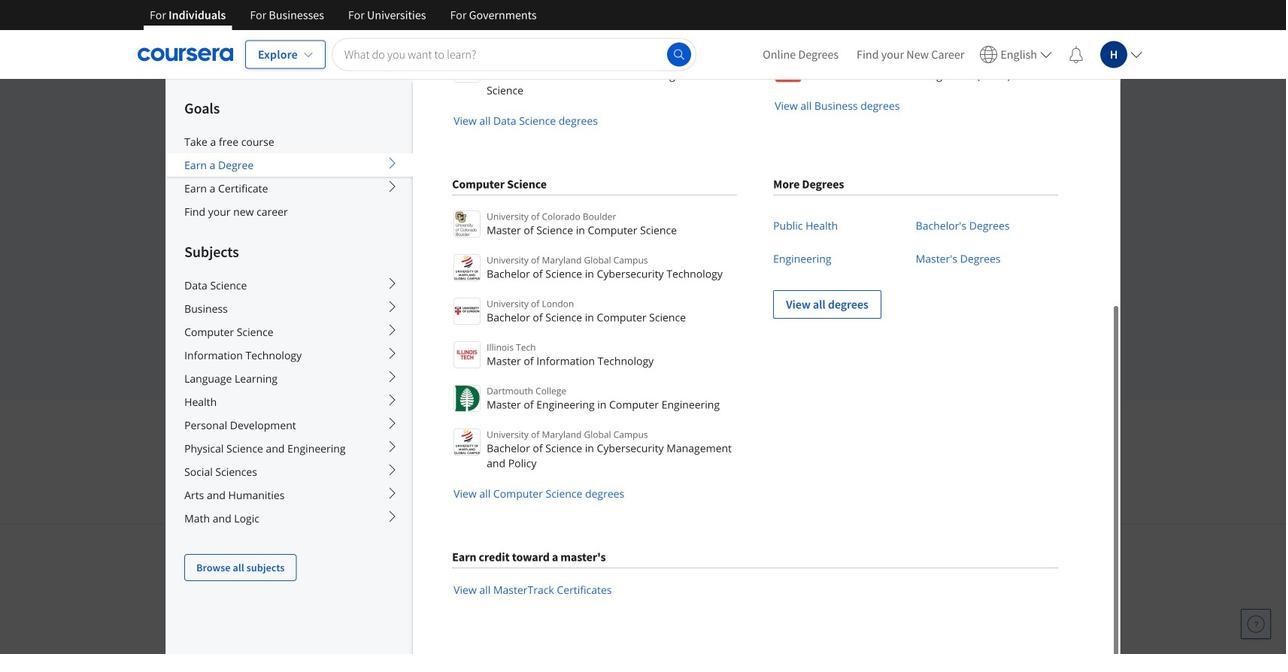 Task type: describe. For each thing, give the bounding box(es) containing it.
university of colorado boulder logo image
[[454, 211, 481, 238]]

explore menu element
[[166, 80, 413, 581]]

university of illinois at urbana-champaign image
[[217, 461, 335, 485]]

university of michigan image
[[598, 452, 637, 493]]

illinois tech logo image
[[454, 341, 481, 369]]

coursera image
[[138, 42, 233, 67]]

What do you want to learn? text field
[[332, 38, 696, 71]]

1 university of maryland global campus logo image from the top
[[454, 254, 481, 281]]

banner navigation
[[138, 0, 549, 30]]



Task type: vqa. For each thing, say whether or not it's contained in the screenshot.
Coursera image
yes



Task type: locate. For each thing, give the bounding box(es) containing it.
list
[[452, 0, 737, 129], [773, 0, 1058, 114], [452, 209, 737, 502], [773, 209, 1058, 319]]

google image
[[479, 459, 561, 487]]

duke university image
[[372, 459, 442, 483]]

university of maryland global campus logo image up university of london logo
[[454, 254, 481, 281]]

2 university of maryland global campus logo image from the top
[[454, 429, 481, 456]]

coursera plus image
[[207, 105, 436, 128]]

None search field
[[332, 38, 696, 71]]

0 vertical spatial university of maryland global campus logo image
[[454, 254, 481, 281]]

group
[[166, 0, 1121, 654]]

university of maryland global campus logo image down dartmouth college logo at bottom
[[454, 429, 481, 456]]

help center image
[[1247, 615, 1265, 633]]

list item
[[773, 98, 1058, 114], [452, 113, 737, 129], [773, 275, 1058, 319], [452, 486, 737, 502], [452, 582, 612, 598]]

dartmouth college logo image
[[454, 385, 481, 412]]

university of london logo image
[[454, 298, 481, 325]]

menu
[[754, 30, 1148, 79]]

university of maryland global campus logo image
[[454, 254, 481, 281], [454, 429, 481, 456]]

1 vertical spatial university of maryland global campus logo image
[[454, 429, 481, 456]]



